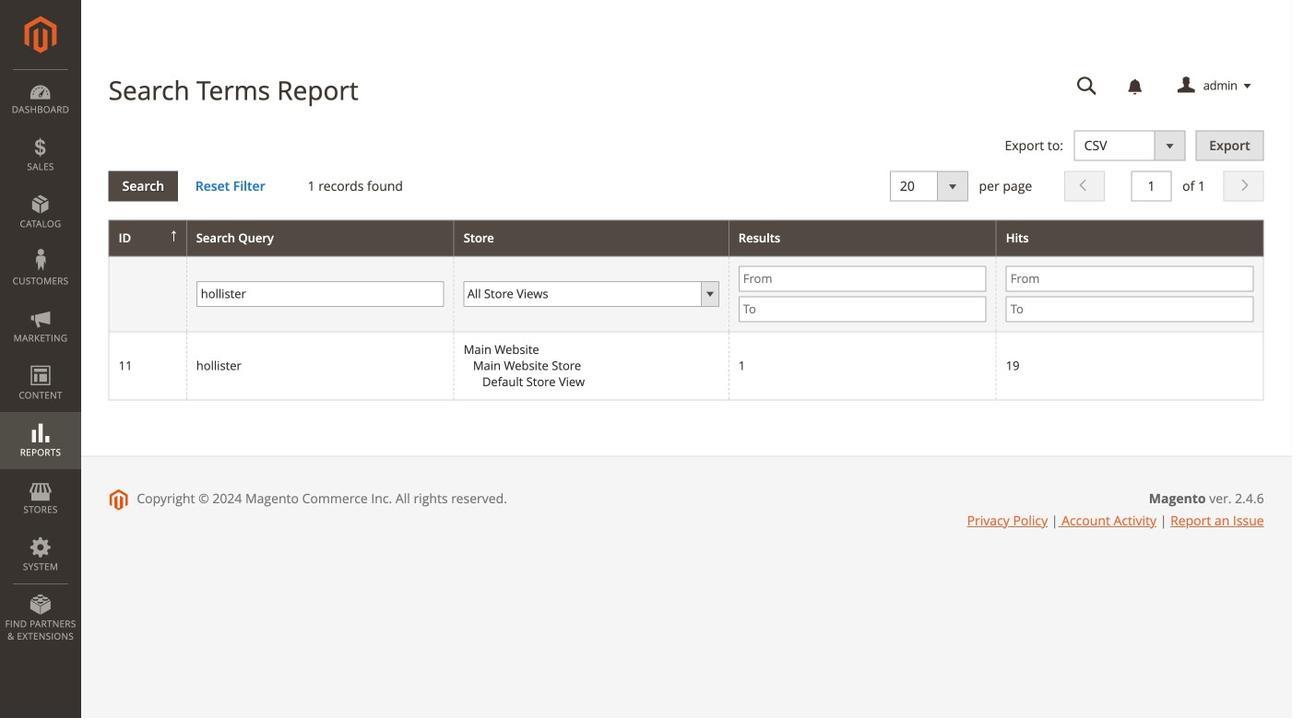 Task type: describe. For each thing, give the bounding box(es) containing it.
from text field for to text box
[[739, 266, 987, 292]]

magento admin panel image
[[24, 16, 57, 53]]

To text field
[[739, 296, 987, 322]]



Task type: vqa. For each thing, say whether or not it's contained in the screenshot.
TO text box
yes



Task type: locate. For each thing, give the bounding box(es) containing it.
2 from text field from the left
[[1006, 266, 1254, 292]]

From text field
[[739, 266, 987, 292], [1006, 266, 1254, 292]]

menu bar
[[0, 69, 81, 652]]

from text field up to text field on the right top of the page
[[1006, 266, 1254, 292]]

None text field
[[1064, 70, 1110, 102], [1131, 171, 1172, 202], [196, 281, 444, 307], [1064, 70, 1110, 102], [1131, 171, 1172, 202], [196, 281, 444, 307]]

from text field for to text field on the right top of the page
[[1006, 266, 1254, 292]]

1 from text field from the left
[[739, 266, 987, 292]]

To text field
[[1006, 296, 1254, 322]]

0 horizontal spatial from text field
[[739, 266, 987, 292]]

from text field up to text box
[[739, 266, 987, 292]]

1 horizontal spatial from text field
[[1006, 266, 1254, 292]]



